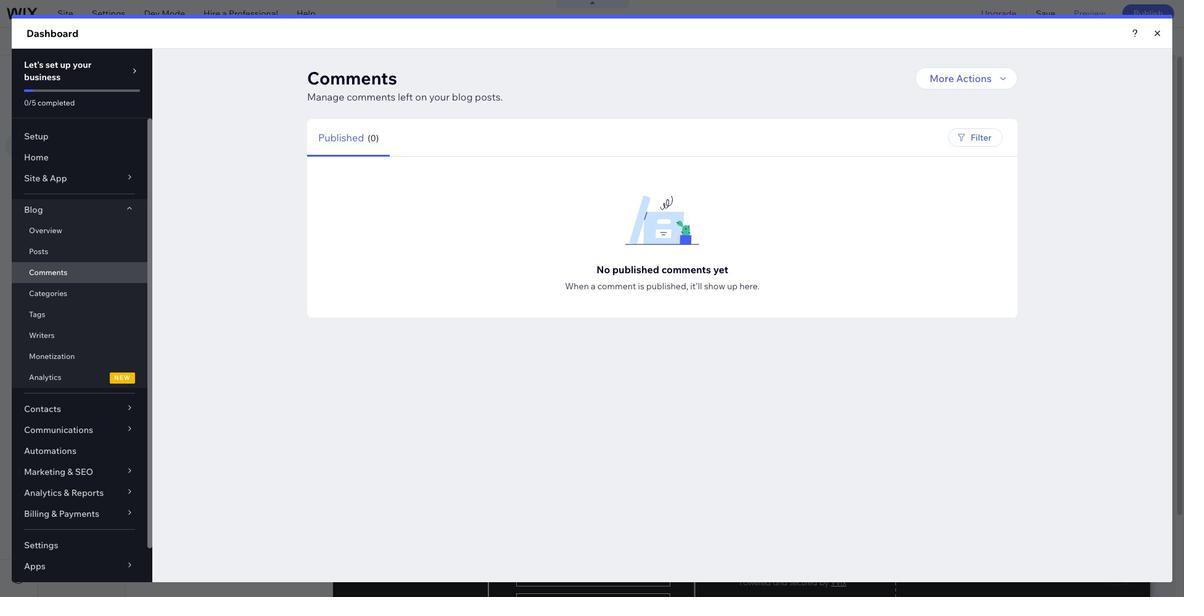 Task type: vqa. For each thing, say whether or not it's contained in the screenshot.
Site Menu
yes



Task type: locate. For each thing, give the bounding box(es) containing it.
save button
[[1027, 0, 1065, 27]]

1 vertical spatial pages
[[161, 99, 186, 110]]

pages right the blog
[[161, 99, 186, 110]]

site down blog on the left top of page
[[52, 67, 71, 80]]

publish button
[[1123, 4, 1175, 23]]

0 vertical spatial site
[[57, 8, 73, 19]]

pages for blog
[[161, 99, 186, 110]]

site for site
[[57, 8, 73, 19]]

0 vertical spatial menu
[[125, 67, 151, 80]]

menu
[[125, 67, 151, 80], [70, 100, 93, 111]]

site up blog on the left top of page
[[57, 8, 73, 19]]

pages for site
[[74, 67, 102, 80]]

0 horizontal spatial pages
[[74, 67, 102, 80]]

pages left and
[[74, 67, 102, 80]]

1 horizontal spatial pages
[[161, 99, 186, 110]]

publish
[[1134, 8, 1164, 19]]

menu right and
[[125, 67, 151, 80]]

1 vertical spatial site
[[52, 67, 71, 80]]

1 vertical spatial menu
[[70, 100, 93, 111]]

save
[[1036, 8, 1056, 19]]

preview button
[[1065, 0, 1116, 27]]

pages
[[74, 67, 102, 80], [161, 99, 186, 110]]

upgrade
[[982, 8, 1017, 19]]

100% button
[[1010, 28, 1060, 55]]

site pages and menu
[[52, 67, 151, 80]]

blog pages
[[141, 99, 186, 110]]

menu down site pages and menu
[[70, 100, 93, 111]]

site
[[57, 8, 73, 19], [52, 67, 71, 80], [52, 100, 68, 111]]

a
[[222, 8, 227, 19]]

tools button
[[1061, 28, 1119, 55]]

1 horizontal spatial menu
[[125, 67, 151, 80]]

professional
[[229, 8, 278, 19]]

site down site pages and menu
[[52, 100, 68, 111]]

2 vertical spatial site
[[52, 100, 68, 111]]

0 vertical spatial pages
[[74, 67, 102, 80]]



Task type: describe. For each thing, give the bounding box(es) containing it.
preview
[[1074, 8, 1106, 19]]

https://www.wix.com/mysite
[[212, 36, 325, 47]]

tools
[[1087, 36, 1108, 47]]

your
[[367, 36, 385, 47]]

connect
[[330, 36, 365, 47]]

hire a professional
[[204, 8, 278, 19]]

https://www.wix.com/mysite connect your domain
[[212, 36, 418, 47]]

hire
[[204, 8, 220, 19]]

site for site pages and menu
[[52, 67, 71, 80]]

site for site menu
[[52, 100, 68, 111]]

settings
[[92, 8, 126, 19]]

help
[[297, 8, 316, 19]]

site menu
[[52, 100, 93, 111]]

domain
[[387, 36, 418, 47]]

search
[[1145, 36, 1174, 47]]

100%
[[1029, 36, 1051, 47]]

0 horizontal spatial menu
[[70, 100, 93, 111]]

search button
[[1120, 28, 1185, 55]]

dev mode
[[144, 8, 185, 19]]

blog
[[47, 36, 71, 47]]

mode
[[162, 8, 185, 19]]

and
[[104, 67, 122, 80]]

dev
[[144, 8, 160, 19]]

blog
[[141, 99, 160, 110]]



